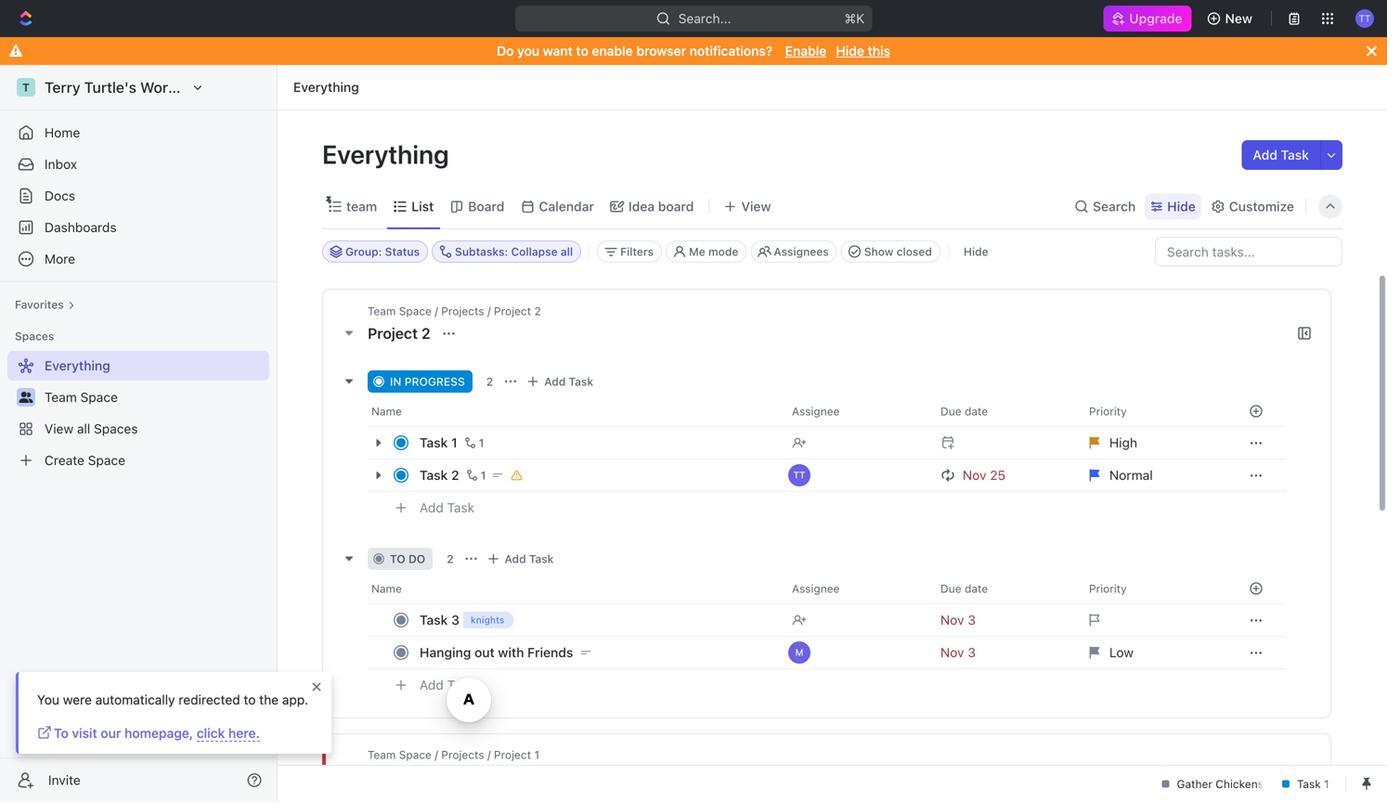 Task type: describe. For each thing, give the bounding box(es) containing it.
you
[[517, 43, 540, 58]]

show closed button
[[841, 240, 940, 263]]

high
[[1110, 435, 1137, 450]]

name for low
[[371, 582, 402, 595]]

2 right do
[[447, 552, 454, 565]]

view button
[[717, 194, 778, 220]]

tt for left tt dropdown button
[[793, 470, 805, 481]]

normal button
[[1078, 459, 1227, 492]]

hanging out with friends
[[420, 645, 573, 660]]

in
[[390, 375, 402, 388]]

spaces inside view all spaces link
[[94, 421, 138, 436]]

hide inside button
[[964, 245, 989, 258]]

Search tasks... text field
[[1156, 238, 1342, 266]]

0 vertical spatial to
[[576, 43, 589, 58]]

this
[[868, 43, 890, 58]]

view button
[[717, 185, 778, 228]]

automatically
[[95, 692, 175, 708]]

dashboards
[[45, 220, 117, 235]]

mode
[[708, 245, 739, 258]]

favorites button
[[7, 293, 82, 316]]

home
[[45, 125, 80, 140]]

assignees button
[[751, 240, 837, 263]]

enable
[[592, 43, 633, 58]]

new
[[1225, 11, 1253, 26]]

idea
[[629, 199, 655, 214]]

tt for the right tt dropdown button
[[1359, 13, 1371, 23]]

⌘k
[[844, 11, 865, 26]]

2 down 'task 1'
[[451, 468, 459, 483]]

m
[[795, 647, 804, 658]]

calendar link
[[535, 194, 594, 220]]

upgrade
[[1129, 11, 1183, 26]]

inbox link
[[7, 149, 269, 179]]

customize button
[[1205, 194, 1300, 220]]

normal
[[1110, 468, 1153, 483]]

1 button for task 2
[[463, 466, 489, 485]]

hanging
[[420, 645, 471, 660]]

low
[[1110, 645, 1134, 660]]

team space link
[[45, 383, 266, 412]]

out
[[474, 645, 495, 660]]

project for team space / projects / project 1
[[494, 748, 531, 761]]

filters button
[[597, 240, 662, 263]]

group: status
[[345, 245, 420, 258]]

due for low
[[941, 582, 962, 595]]

task 1
[[420, 435, 457, 450]]

more
[[45, 251, 75, 266]]

board
[[658, 199, 694, 214]]

date for low
[[965, 582, 988, 595]]

inbox
[[45, 156, 77, 172]]

redirected
[[179, 692, 240, 708]]

search button
[[1069, 194, 1141, 220]]

hide inside dropdown button
[[1167, 199, 1196, 214]]

app.
[[282, 692, 308, 708]]

user group image
[[19, 392, 33, 403]]

team for team space
[[45, 390, 77, 405]]

1 button for task 1
[[461, 434, 487, 452]]

dashboards link
[[7, 213, 269, 242]]

list
[[412, 199, 434, 214]]

high button
[[1078, 426, 1227, 460]]

1 vertical spatial everything
[[322, 139, 455, 169]]

0 horizontal spatial hide
[[836, 43, 864, 58]]

view for view
[[741, 199, 771, 214]]

create
[[45, 453, 84, 468]]

to do
[[390, 552, 425, 565]]

collapse
[[511, 245, 558, 258]]

0 horizontal spatial to
[[244, 692, 256, 708]]

customize
[[1229, 199, 1294, 214]]

due date button for normal
[[929, 396, 1078, 426]]

everything for everything link within sidebar navigation
[[45, 358, 110, 373]]

more button
[[7, 244, 269, 274]]

due date button for low
[[929, 574, 1078, 604]]

hanging out with friends link
[[415, 639, 777, 666]]

idea board
[[629, 199, 694, 214]]

show closed
[[864, 245, 932, 258]]

sidebar navigation
[[0, 65, 281, 802]]

hide button
[[956, 240, 996, 263]]

hide button
[[1145, 194, 1201, 220]]

subtasks:
[[455, 245, 508, 258]]

do
[[497, 43, 514, 58]]

group:
[[345, 245, 382, 258]]

show
[[864, 245, 894, 258]]

2 down team space / projects / project 2
[[421, 325, 431, 342]]

2 down collapse at the left top of page
[[534, 305, 541, 318]]

knights
[[471, 615, 505, 625]]

priority button for low
[[1078, 574, 1227, 604]]

m button
[[781, 636, 929, 669]]

subtasks: collapse all
[[455, 245, 573, 258]]

task 3
[[420, 612, 460, 628]]

project 2
[[368, 325, 434, 342]]

assignees
[[774, 245, 829, 258]]

1 horizontal spatial tt button
[[1350, 4, 1380, 33]]

projects for project 2
[[441, 305, 484, 318]]

terry
[[45, 78, 80, 96]]

view for view all spaces
[[45, 421, 73, 436]]

visit
[[72, 726, 97, 741]]

search
[[1093, 199, 1136, 214]]

3
[[451, 612, 460, 628]]

me
[[689, 245, 705, 258]]

priority for low
[[1089, 582, 1127, 595]]

homepage,
[[124, 726, 193, 741]]

0 vertical spatial everything link
[[289, 76, 364, 98]]

notifications?
[[690, 43, 773, 58]]

low button
[[1078, 636, 1227, 669]]

the
[[259, 692, 279, 708]]

team link
[[343, 194, 377, 220]]

our
[[101, 726, 121, 741]]

you
[[37, 692, 59, 708]]

upgrade link
[[1103, 6, 1192, 32]]

create space link
[[7, 446, 266, 475]]

projects for project 1
[[441, 748, 484, 761]]

to visit our homepage, click here.
[[54, 726, 260, 741]]



Task type: vqa. For each thing, say whether or not it's contained in the screenshot.
team
yes



Task type: locate. For each thing, give the bounding box(es) containing it.
everything link
[[289, 76, 364, 98], [7, 351, 266, 381]]

filters
[[620, 245, 654, 258]]

1 vertical spatial name
[[371, 582, 402, 595]]

1 vertical spatial to
[[390, 552, 405, 565]]

do
[[409, 552, 425, 565]]

1 horizontal spatial view
[[741, 199, 771, 214]]

all up create space
[[77, 421, 90, 436]]

2 horizontal spatial hide
[[1167, 199, 1196, 214]]

1 vertical spatial priority button
[[1078, 574, 1227, 604]]

1 horizontal spatial to
[[390, 552, 405, 565]]

here.
[[228, 726, 260, 741]]

0 vertical spatial tt
[[1359, 13, 1371, 23]]

invite
[[48, 773, 81, 788]]

0 vertical spatial project
[[494, 305, 531, 318]]

0 horizontal spatial spaces
[[15, 330, 54, 343]]

1 vertical spatial due
[[941, 582, 962, 595]]

0 horizontal spatial everything link
[[7, 351, 266, 381]]

1 vertical spatial all
[[77, 421, 90, 436]]

1 horizontal spatial spaces
[[94, 421, 138, 436]]

status
[[385, 245, 420, 258]]

1 vertical spatial team
[[45, 390, 77, 405]]

name button for low
[[368, 574, 781, 604]]

0 vertical spatial date
[[965, 405, 988, 418]]

name down in
[[371, 405, 402, 418]]

assignee button for low
[[781, 574, 929, 604]]

1 vertical spatial projects
[[441, 748, 484, 761]]

0 vertical spatial all
[[561, 245, 573, 258]]

home link
[[7, 118, 269, 148]]

0 vertical spatial projects
[[441, 305, 484, 318]]

2 due from the top
[[941, 582, 962, 595]]

progress
[[405, 375, 465, 388]]

team
[[368, 305, 396, 318], [45, 390, 77, 405], [368, 748, 396, 761]]

space
[[399, 305, 432, 318], [80, 390, 118, 405], [88, 453, 125, 468], [399, 748, 432, 761]]

2 due date from the top
[[941, 582, 988, 595]]

team for team space / projects / project 2
[[368, 305, 396, 318]]

assignee
[[792, 405, 840, 418], [792, 582, 840, 595]]

terry turtle's workspace, , element
[[17, 78, 35, 97]]

1 projects from the top
[[441, 305, 484, 318]]

me mode button
[[666, 240, 747, 263]]

team
[[346, 199, 377, 214]]

2 assignee from the top
[[792, 582, 840, 595]]

0 vertical spatial due
[[941, 405, 962, 418]]

2 due date button from the top
[[929, 574, 1078, 604]]

2 name from the top
[[371, 582, 402, 595]]

closed
[[897, 245, 932, 258]]

2 date from the top
[[965, 582, 988, 595]]

enable
[[785, 43, 827, 58]]

1 vertical spatial everything link
[[7, 351, 266, 381]]

assignee button
[[781, 396, 929, 426], [781, 574, 929, 604]]

1 due from the top
[[941, 405, 962, 418]]

0 vertical spatial view
[[741, 199, 771, 214]]

priority button
[[1078, 396, 1227, 426], [1078, 574, 1227, 604]]

2 vertical spatial project
[[494, 748, 531, 761]]

space for team space / projects / project 1
[[399, 748, 432, 761]]

team space
[[45, 390, 118, 405]]

0 vertical spatial name button
[[368, 396, 781, 426]]

new button
[[1199, 4, 1264, 33]]

idea board link
[[625, 194, 694, 220]]

0 horizontal spatial view
[[45, 421, 73, 436]]

date
[[965, 405, 988, 418], [965, 582, 988, 595]]

1 assignee from the top
[[792, 405, 840, 418]]

2 vertical spatial team
[[368, 748, 396, 761]]

0 vertical spatial hide
[[836, 43, 864, 58]]

due date button
[[929, 396, 1078, 426], [929, 574, 1078, 604]]

priority button up the high
[[1078, 396, 1227, 426]]

due date for low
[[941, 582, 988, 595]]

2 horizontal spatial to
[[576, 43, 589, 58]]

view
[[741, 199, 771, 214], [45, 421, 73, 436]]

spaces down "favorites" at the top of page
[[15, 330, 54, 343]]

2 priority from the top
[[1089, 582, 1127, 595]]

2 vertical spatial everything
[[45, 358, 110, 373]]

1 horizontal spatial all
[[561, 245, 573, 258]]

all
[[561, 245, 573, 258], [77, 421, 90, 436]]

1 horizontal spatial hide
[[964, 245, 989, 258]]

name button
[[368, 396, 781, 426], [368, 574, 781, 604]]

name button for normal
[[368, 396, 781, 426]]

0 vertical spatial priority
[[1089, 405, 1127, 418]]

priority for normal
[[1089, 405, 1127, 418]]

0 vertical spatial assignee
[[792, 405, 840, 418]]

view up create
[[45, 421, 73, 436]]

1
[[451, 435, 457, 450], [479, 436, 484, 449], [481, 469, 486, 482], [534, 748, 540, 761]]

space for create space
[[88, 453, 125, 468]]

calendar
[[539, 199, 594, 214]]

1 priority from the top
[[1089, 405, 1127, 418]]

t
[[22, 81, 30, 94]]

to left the
[[244, 692, 256, 708]]

to right want
[[576, 43, 589, 58]]

want
[[543, 43, 573, 58]]

0 vertical spatial spaces
[[15, 330, 54, 343]]

1 vertical spatial tt
[[793, 470, 805, 481]]

all inside sidebar navigation
[[77, 421, 90, 436]]

1 vertical spatial assignee
[[792, 582, 840, 595]]

1 vertical spatial assignee button
[[781, 574, 929, 604]]

workspace
[[140, 78, 217, 96]]

friends
[[528, 645, 573, 660]]

create space
[[45, 453, 125, 468]]

1 due date from the top
[[941, 405, 988, 418]]

name for normal
[[371, 405, 402, 418]]

hide left "this"
[[836, 43, 864, 58]]

tree containing everything
[[7, 351, 269, 475]]

0 vertical spatial due date button
[[929, 396, 1078, 426]]

view all spaces
[[45, 421, 138, 436]]

1 vertical spatial due date button
[[929, 574, 1078, 604]]

all right collapse at the left top of page
[[561, 245, 573, 258]]

priority button for normal
[[1078, 396, 1227, 426]]

0 vertical spatial tt button
[[1350, 4, 1380, 33]]

1 vertical spatial 1 button
[[463, 466, 489, 485]]

with
[[498, 645, 524, 660]]

knights button
[[463, 611, 518, 632]]

1 name from the top
[[371, 405, 402, 418]]

date for normal
[[965, 405, 988, 418]]

assignee for low
[[792, 582, 840, 595]]

team space / projects / project 1
[[368, 748, 540, 761]]

1 vertical spatial priority
[[1089, 582, 1127, 595]]

team for team space / projects / project 1
[[368, 748, 396, 761]]

everything link inside sidebar navigation
[[7, 351, 266, 381]]

1 vertical spatial hide
[[1167, 199, 1196, 214]]

0 vertical spatial team
[[368, 305, 396, 318]]

click
[[197, 726, 225, 741]]

2 vertical spatial to
[[244, 692, 256, 708]]

2 right progress
[[486, 375, 493, 388]]

1 horizontal spatial everything link
[[289, 76, 364, 98]]

due
[[941, 405, 962, 418], [941, 582, 962, 595]]

space for team space
[[80, 390, 118, 405]]

priority up low
[[1089, 582, 1127, 595]]

everything
[[293, 79, 359, 95], [322, 139, 455, 169], [45, 358, 110, 373]]

1 vertical spatial date
[[965, 582, 988, 595]]

to
[[54, 726, 69, 741]]

hide
[[836, 43, 864, 58], [1167, 199, 1196, 214], [964, 245, 989, 258]]

0 horizontal spatial tt button
[[781, 459, 929, 492]]

docs
[[45, 188, 75, 203]]

0 vertical spatial 1 button
[[461, 434, 487, 452]]

docs link
[[7, 181, 269, 211]]

add task
[[1253, 147, 1309, 162], [544, 375, 593, 388], [420, 500, 475, 515], [505, 552, 554, 565], [420, 678, 475, 693]]

team space / projects / project 2
[[368, 305, 541, 318]]

everything inside tree
[[45, 358, 110, 373]]

tree inside sidebar navigation
[[7, 351, 269, 475]]

to left do
[[390, 552, 405, 565]]

0 horizontal spatial all
[[77, 421, 90, 436]]

1 vertical spatial tt button
[[781, 459, 929, 492]]

do you want to enable browser notifications? enable hide this
[[497, 43, 890, 58]]

due date for normal
[[941, 405, 988, 418]]

tree
[[7, 351, 269, 475]]

you were automatically redirected to the app.
[[37, 692, 308, 708]]

1 button right "task 2"
[[463, 466, 489, 485]]

1 button right 'task 1'
[[461, 434, 487, 452]]

2 name button from the top
[[368, 574, 781, 604]]

2 vertical spatial hide
[[964, 245, 989, 258]]

1 name button from the top
[[368, 396, 781, 426]]

terry turtle's workspace
[[45, 78, 217, 96]]

/
[[435, 305, 438, 318], [487, 305, 491, 318], [435, 748, 438, 761], [487, 748, 491, 761]]

were
[[63, 692, 92, 708]]

hide right closed
[[964, 245, 989, 258]]

spaces up create space link
[[94, 421, 138, 436]]

search...
[[678, 11, 731, 26]]

2 priority button from the top
[[1078, 574, 1227, 604]]

1 priority button from the top
[[1078, 396, 1227, 426]]

name down to do
[[371, 582, 402, 595]]

1 vertical spatial name button
[[368, 574, 781, 604]]

team inside sidebar navigation
[[45, 390, 77, 405]]

in progress
[[390, 375, 465, 388]]

hide right search
[[1167, 199, 1196, 214]]

tt
[[1359, 13, 1371, 23], [793, 470, 805, 481]]

assignee for normal
[[792, 405, 840, 418]]

0 vertical spatial due date
[[941, 405, 988, 418]]

priority up the high
[[1089, 405, 1127, 418]]

1 vertical spatial view
[[45, 421, 73, 436]]

0 horizontal spatial tt
[[793, 470, 805, 481]]

0 vertical spatial everything
[[293, 79, 359, 95]]

1 assignee button from the top
[[781, 396, 929, 426]]

1 date from the top
[[965, 405, 988, 418]]

0 vertical spatial assignee button
[[781, 396, 929, 426]]

1 due date button from the top
[[929, 396, 1078, 426]]

assignee button for normal
[[781, 396, 929, 426]]

board
[[468, 199, 505, 214]]

project for team space / projects / project 2
[[494, 305, 531, 318]]

list link
[[408, 194, 434, 220]]

name
[[371, 405, 402, 418], [371, 582, 402, 595]]

1 vertical spatial project
[[368, 325, 418, 342]]

priority button up low dropdown button
[[1078, 574, 1227, 604]]

1 vertical spatial due date
[[941, 582, 988, 595]]

view all spaces link
[[7, 414, 266, 444]]

board link
[[464, 194, 505, 220]]

0 vertical spatial name
[[371, 405, 402, 418]]

view up assignees button
[[741, 199, 771, 214]]

1 horizontal spatial tt
[[1359, 13, 1371, 23]]

due for normal
[[941, 405, 962, 418]]

1 vertical spatial spaces
[[94, 421, 138, 436]]

everything for topmost everything link
[[293, 79, 359, 95]]

project
[[494, 305, 531, 318], [368, 325, 418, 342], [494, 748, 531, 761]]

task 2
[[420, 468, 459, 483]]

0 vertical spatial priority button
[[1078, 396, 1227, 426]]

2 assignee button from the top
[[781, 574, 929, 604]]

space for team space / projects / project 2
[[399, 305, 432, 318]]

view inside button
[[741, 199, 771, 214]]

view inside sidebar navigation
[[45, 421, 73, 436]]

2 projects from the top
[[441, 748, 484, 761]]



